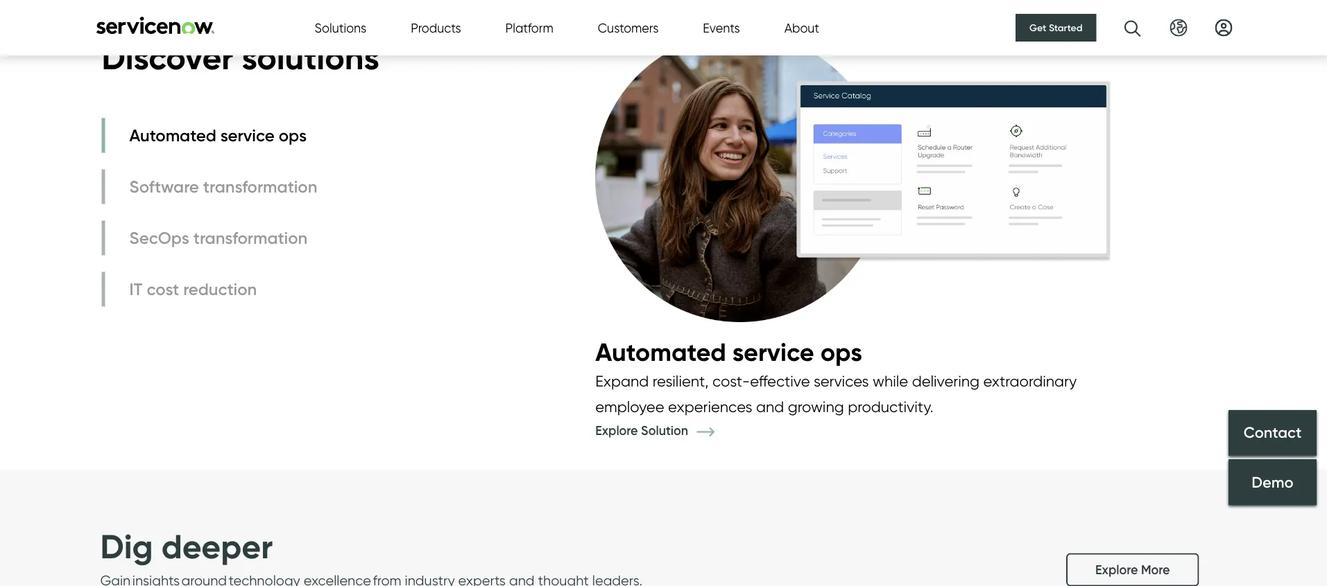 Task type: describe. For each thing, give the bounding box(es) containing it.
customers
[[598, 20, 659, 35]]

explore more
[[1096, 563, 1170, 578]]

explore solution
[[595, 424, 691, 439]]

while
[[873, 372, 908, 391]]

growing
[[788, 398, 844, 417]]

secops transformation link
[[102, 221, 321, 256]]

platform button
[[505, 18, 553, 37]]

cost-
[[713, 372, 750, 391]]

platform
[[505, 20, 553, 35]]

solutions button
[[315, 18, 367, 37]]

events
[[703, 20, 740, 35]]

it cost reduction
[[129, 279, 257, 300]]

explore solution link
[[595, 424, 735, 439]]

explore for explore solution
[[595, 424, 638, 439]]

demo
[[1252, 474, 1294, 492]]

explore for explore more
[[1096, 563, 1138, 578]]

service for automated service ops expand resilient, cost-effective services while delivering extraordinary employee experiences and growing productivity.
[[732, 337, 814, 368]]

service for automated service ops
[[221, 125, 275, 146]]

automated for automated service ops
[[129, 125, 216, 146]]

software transformation link
[[102, 170, 321, 204]]

transformation for secops transformation
[[193, 228, 308, 248]]

expand
[[595, 372, 649, 391]]

experiences
[[668, 398, 752, 417]]

secops transformation
[[129, 228, 308, 248]]

events button
[[703, 18, 740, 37]]

products button
[[411, 18, 461, 37]]

dig deeper
[[100, 527, 273, 568]]

software
[[129, 176, 199, 197]]

go to servicenow account image
[[1215, 19, 1233, 36]]

resilient, cost-effective services boost productivity image
[[595, 19, 1111, 337]]

it
[[129, 279, 143, 300]]

effective
[[750, 372, 810, 391]]

ops for automated service ops
[[279, 125, 307, 146]]

cost
[[147, 279, 179, 300]]

dig
[[100, 527, 153, 568]]

customers button
[[598, 18, 659, 37]]

employee
[[595, 398, 664, 417]]

automated service ops
[[129, 125, 307, 146]]

productivity.
[[848, 398, 933, 417]]



Task type: vqa. For each thing, say whether or not it's contained in the screenshot.
THE MORE
yes



Task type: locate. For each thing, give the bounding box(es) containing it.
transformation down software transformation
[[193, 228, 308, 248]]

transformation for software transformation
[[203, 176, 317, 197]]

0 horizontal spatial explore
[[595, 424, 638, 439]]

and
[[756, 398, 784, 417]]

explore left more on the right of the page
[[1096, 563, 1138, 578]]

explore down employee
[[595, 424, 638, 439]]

0 vertical spatial service
[[221, 125, 275, 146]]

1 horizontal spatial ops
[[821, 337, 862, 368]]

ops inside automated service ops expand resilient, cost-effective services while delivering extraordinary employee experiences and growing productivity.
[[821, 337, 862, 368]]

delivering
[[912, 372, 980, 391]]

1 vertical spatial service
[[732, 337, 814, 368]]

explore
[[595, 424, 638, 439], [1096, 563, 1138, 578]]

products
[[411, 20, 461, 35]]

extraordinary
[[983, 372, 1077, 391]]

transformation
[[203, 176, 317, 197], [193, 228, 308, 248]]

automated up software
[[129, 125, 216, 146]]

started
[[1049, 22, 1083, 34]]

deeper
[[161, 527, 273, 568]]

get started link
[[1016, 14, 1097, 42]]

service
[[221, 125, 275, 146], [732, 337, 814, 368]]

servicenow image
[[95, 16, 216, 34]]

ops
[[279, 125, 307, 146], [821, 337, 862, 368]]

0 vertical spatial explore
[[595, 424, 638, 439]]

more
[[1141, 563, 1170, 578]]

1 vertical spatial ops
[[821, 337, 862, 368]]

service inside automated service ops expand resilient, cost-effective services while delivering extraordinary employee experiences and growing productivity.
[[732, 337, 814, 368]]

services
[[814, 372, 869, 391]]

contact link
[[1229, 411, 1317, 457]]

service up effective at bottom right
[[732, 337, 814, 368]]

automated service ops expand resilient, cost-effective services while delivering extraordinary employee experiences and growing productivity.
[[595, 337, 1077, 417]]

explore more link
[[1066, 554, 1199, 587]]

1 vertical spatial transformation
[[193, 228, 308, 248]]

solutions
[[242, 37, 379, 78]]

service up software transformation
[[221, 125, 275, 146]]

automated for automated service ops expand resilient, cost-effective services while delivering extraordinary employee experiences and growing productivity.
[[595, 337, 726, 368]]

0 horizontal spatial service
[[221, 125, 275, 146]]

demo link
[[1229, 460, 1317, 506]]

1 horizontal spatial explore
[[1096, 563, 1138, 578]]

ops for automated service ops expand resilient, cost-effective services while delivering extraordinary employee experiences and growing productivity.
[[821, 337, 862, 368]]

transformation inside software transformation link
[[203, 176, 317, 197]]

1 horizontal spatial service
[[732, 337, 814, 368]]

0 vertical spatial automated
[[129, 125, 216, 146]]

0 vertical spatial transformation
[[203, 176, 317, 197]]

0 horizontal spatial ops
[[279, 125, 307, 146]]

0 vertical spatial ops
[[279, 125, 307, 146]]

discover
[[102, 37, 233, 78]]

reduction
[[183, 279, 257, 300]]

secops
[[129, 228, 189, 248]]

transformation up secops transformation
[[203, 176, 317, 197]]

get
[[1030, 22, 1047, 34]]

software transformation
[[129, 176, 317, 197]]

automated service ops link
[[102, 118, 321, 153]]

about button
[[784, 18, 819, 37]]

solutions
[[315, 20, 367, 35]]

contact
[[1244, 424, 1302, 443]]

automated up the resilient, on the bottom
[[595, 337, 726, 368]]

1 vertical spatial automated
[[595, 337, 726, 368]]

automated inside automated service ops expand resilient, cost-effective services while delivering extraordinary employee experiences and growing productivity.
[[595, 337, 726, 368]]

it cost reduction link
[[102, 272, 321, 307]]

get started
[[1030, 22, 1083, 34]]

resilient,
[[653, 372, 709, 391]]

discover solutions
[[102, 37, 379, 78]]

about
[[784, 20, 819, 35]]

solution
[[641, 424, 688, 439]]

0 horizontal spatial automated
[[129, 125, 216, 146]]

automated
[[129, 125, 216, 146], [595, 337, 726, 368]]

transformation inside secops transformation link
[[193, 228, 308, 248]]

explore inside explore more link
[[1096, 563, 1138, 578]]

1 horizontal spatial automated
[[595, 337, 726, 368]]

service inside automated service ops link
[[221, 125, 275, 146]]

1 vertical spatial explore
[[1096, 563, 1138, 578]]



